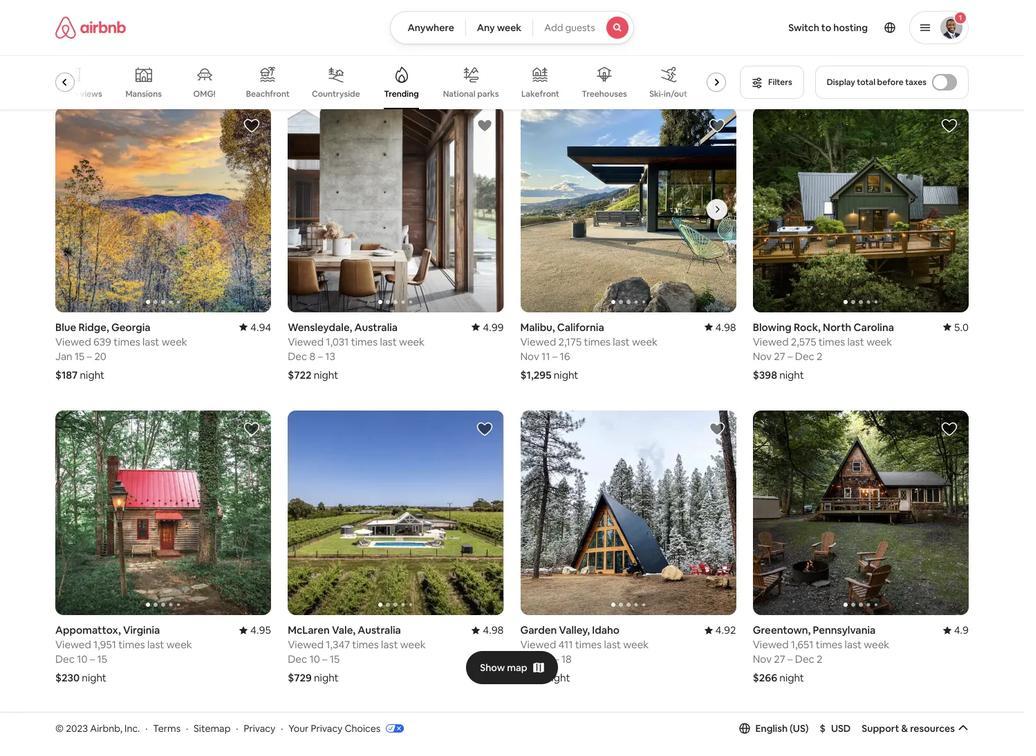 Task type: vqa. For each thing, say whether or not it's contained in the screenshot.
miles
no



Task type: locate. For each thing, give the bounding box(es) containing it.
dec up $729
[[288, 653, 307, 666]]

0 vertical spatial 11
[[323, 46, 331, 60]]

1 horizontal spatial 20
[[94, 350, 106, 363]]

last down uk
[[608, 32, 625, 45]]

– right the 5
[[315, 46, 320, 60]]

1 vertical spatial 4.98
[[483, 624, 504, 637]]

27 inside blowing rock, north carolina viewed 2,575 times last week nov 27 – dec 2 $398 night
[[774, 350, 785, 363]]

hosting
[[833, 21, 868, 34]]

4.98 out of 5 average rating image
[[704, 321, 736, 334]]

None search field
[[390, 11, 634, 44]]

dec inside 'mclaren vale, australia viewed 1,347 times last week dec 10 – 15 $729 night'
[[288, 653, 307, 666]]

malibu, california viewed 2,175 times last week nov 11 – 16 $1,295 night
[[520, 321, 658, 382]]

14
[[772, 46, 782, 60]]

11 inside marrakech, morocco viewed 2,003 times last week jan 5 – 11 night
[[323, 46, 331, 60]]

27 inside greentown, pennsylvania viewed 1,651 times last week nov 27 – dec 2 $266 night
[[774, 653, 785, 666]]

– down ridge,
[[87, 350, 92, 363]]

jan inside llaés, spain viewed 6,075 times last week jan 14 – 19 $636 night
[[753, 46, 770, 60]]

last right to
[[848, 32, 865, 45]]

4 · from the left
[[281, 722, 283, 735]]

times inside northamptonshire, uk viewed 864 times last week nov 20 – 25 $167 night
[[579, 32, 606, 45]]

27 inside dubai, uae viewed 1,685 times last week nov 20 – 27 $518 night
[[98, 46, 110, 60]]

last inside "malibu, california viewed 2,175 times last week nov 11 – 16 $1,295 night"
[[613, 335, 630, 348]]

last down carolina
[[847, 335, 864, 348]]

nov up $518 on the top left of the page
[[55, 46, 74, 60]]

in/out
[[664, 89, 687, 100]]

nov inside greentown, pennsylvania viewed 1,651 times last week nov 27 – dec 2 $266 night
[[753, 653, 772, 666]]

15 down 1,951
[[97, 653, 107, 666]]

$230
[[55, 672, 80, 685]]

13
[[325, 350, 335, 363], [541, 653, 552, 666]]

3 · from the left
[[236, 722, 238, 735]]

display total before taxes
[[827, 77, 927, 88]]

usd
[[831, 722, 851, 735]]

1 vertical spatial 5.0 out of 5 average rating image
[[943, 321, 969, 334]]

2 down pennsylvania
[[817, 653, 823, 666]]

1 horizontal spatial 10
[[309, 653, 320, 666]]

13 inside wensleydale, australia viewed 1,031 times last week dec 8 – 13 $722 night
[[325, 350, 335, 363]]

1 horizontal spatial 15
[[97, 653, 107, 666]]

add to wishlist: blowing rock, north carolina image
[[941, 118, 958, 134]]

1
[[959, 13, 962, 22]]

viewed down "mclaren"
[[288, 639, 324, 652]]

appomattox, virginia viewed 1,951 times last week dec 10 – 15 $230 night
[[55, 624, 192, 685]]

last inside 'mclaren vale, australia viewed 1,347 times last week dec 10 – 15 $729 night'
[[381, 639, 398, 652]]

– inside llaés, spain viewed 6,075 times last week jan 14 – 19 $636 night
[[785, 46, 790, 60]]

1 horizontal spatial 4.98
[[715, 321, 736, 334]]

viewed inside llaés, spain viewed 6,075 times last week jan 14 – 19 $636 night
[[753, 32, 789, 45]]

night right $230
[[82, 672, 106, 685]]

1 vertical spatial 11
[[541, 350, 550, 363]]

2 down the rock,
[[817, 350, 823, 363]]

nov inside dubai, uae viewed 1,685 times last week nov 20 – 27 $518 night
[[55, 46, 74, 60]]

– left '25'
[[556, 46, 561, 60]]

13 left 18
[[541, 653, 552, 666]]

2 vertical spatial 27
[[774, 653, 785, 666]]

nov for malibu,
[[520, 350, 539, 363]]

20 for $167
[[541, 46, 554, 60]]

viewed left 864
[[520, 32, 556, 45]]

5.0 out of 5 average rating image for blowing rock, north carolina viewed 2,575 times last week nov 27 – dec 2 $398 night
[[943, 321, 969, 334]]

– inside 'mclaren vale, australia viewed 1,347 times last week dec 10 – 15 $729 night'
[[322, 653, 327, 666]]

1 vertical spatial 2
[[817, 653, 823, 666]]

privacy right 'your'
[[311, 722, 343, 735]]

last down virginia on the bottom
[[147, 639, 164, 652]]

864
[[558, 32, 577, 45]]

times inside marrakech, morocco viewed 2,003 times last week jan 5 – 11 night
[[355, 32, 381, 45]]

jan inside marrakech, morocco viewed 2,003 times last week jan 5 – 11 night
[[288, 46, 305, 60]]

times inside blue ridge, georgia viewed 639 times last week jan 15 – 20 $187 night
[[114, 335, 140, 348]]

– left 18
[[554, 653, 559, 666]]

switch to hosting link
[[780, 13, 876, 42]]

georgia
[[111, 321, 151, 334]]

show map button
[[466, 651, 558, 684]]

night inside llaés, spain viewed 6,075 times last week jan 14 – 19 $636 night
[[779, 65, 804, 78]]

times inside dubai, uae viewed 1,685 times last week nov 20 – 27 $518 night
[[120, 32, 147, 45]]

support
[[862, 722, 899, 735]]

filters
[[768, 77, 792, 88]]

last inside "garden valley, idaho viewed 411 times last week nov 13 – 18 $199 night"
[[604, 639, 621, 652]]

10 inside 'mclaren vale, australia viewed 1,347 times last week dec 10 – 15 $729 night'
[[309, 653, 320, 666]]

2 5.0 from the top
[[954, 321, 969, 334]]

– down 1,651
[[788, 653, 793, 666]]

– down 1,951
[[90, 653, 95, 666]]

last
[[149, 32, 166, 45], [383, 32, 400, 45], [608, 32, 625, 45], [848, 32, 865, 45], [142, 335, 159, 348], [380, 335, 397, 348], [613, 335, 630, 348], [847, 335, 864, 348], [147, 639, 164, 652], [381, 639, 398, 652], [604, 639, 621, 652], [845, 639, 862, 652]]

australia inside wensleydale, australia viewed 1,031 times last week dec 8 – 13 $722 night
[[354, 321, 398, 334]]

– left 16
[[552, 350, 558, 363]]

viewed down dubai,
[[55, 32, 91, 45]]

1 · from the left
[[145, 722, 148, 735]]

marrakech, morocco viewed 2,003 times last week jan 5 – 11 night
[[288, 17, 428, 78]]

20 up $518 on the top left of the page
[[76, 46, 89, 60]]

2 horizontal spatial jan
[[753, 46, 770, 60]]

treehouses
[[582, 89, 627, 100]]

viewed inside greentown, pennsylvania viewed 1,651 times last week nov 27 – dec 2 $266 night
[[753, 639, 789, 652]]

1,685
[[93, 32, 118, 45]]

2 10 from the left
[[309, 653, 320, 666]]

night up views at the top
[[80, 65, 105, 78]]

jan inside blue ridge, georgia viewed 639 times last week jan 15 – 20 $187 night
[[55, 350, 72, 363]]

0 horizontal spatial 15
[[75, 350, 85, 363]]

0 horizontal spatial 11
[[323, 46, 331, 60]]

add
[[544, 21, 563, 34]]

last down georgia
[[142, 335, 159, 348]]

– down 1,347 in the bottom of the page
[[322, 653, 327, 666]]

night inside northamptonshire, uk viewed 864 times last week nov 20 – 25 $167 night
[[545, 65, 570, 78]]

· left add to wishlist: palmer, alaska icon
[[236, 722, 238, 735]]

nov up '$266'
[[753, 653, 772, 666]]

viewed inside dubai, uae viewed 1,685 times last week nov 20 – 27 $518 night
[[55, 32, 91, 45]]

15 up $187
[[75, 350, 85, 363]]

4.92 out of 5 average rating image
[[704, 624, 736, 637]]

2 horizontal spatial 15
[[330, 653, 340, 666]]

australia right vale,
[[358, 624, 401, 637]]

last right 1,031 at the top left of the page
[[380, 335, 397, 348]]

1 5.0 out of 5 average rating image from the top
[[943, 17, 969, 31]]

any week
[[477, 21, 522, 34]]

1 privacy from the left
[[244, 722, 275, 735]]

week
[[497, 21, 522, 34], [168, 32, 194, 45], [403, 32, 428, 45], [627, 32, 653, 45], [867, 32, 892, 45], [162, 335, 187, 348], [399, 335, 425, 348], [632, 335, 658, 348], [867, 335, 892, 348], [166, 639, 192, 652], [400, 639, 426, 652], [623, 639, 649, 652], [864, 639, 889, 652]]

nov inside blowing rock, north carolina viewed 2,575 times last week nov 27 – dec 2 $398 night
[[753, 350, 772, 363]]

dec inside appomattox, virginia viewed 1,951 times last week dec 10 – 15 $230 night
[[55, 653, 75, 666]]

dec left 8
[[288, 350, 307, 363]]

4.98 up show
[[483, 624, 504, 637]]

· right terms link
[[186, 722, 188, 735]]

last down pennsylvania
[[845, 639, 862, 652]]

– left 19
[[785, 46, 790, 60]]

nov up the $167
[[520, 46, 539, 60]]

night right $729
[[314, 672, 339, 685]]

rock,
[[794, 321, 821, 334]]

1 10 from the left
[[77, 653, 87, 666]]

night right "$398"
[[779, 368, 804, 382]]

viewed down malibu,
[[520, 335, 556, 348]]

1 2 from the top
[[817, 350, 823, 363]]

11 right the 5
[[323, 46, 331, 60]]

dec down 1,651
[[795, 653, 814, 666]]

$
[[820, 722, 826, 735]]

jan up $187
[[55, 350, 72, 363]]

8
[[309, 350, 315, 363]]

night inside greentown, pennsylvania viewed 1,651 times last week nov 27 – dec 2 $266 night
[[780, 672, 804, 685]]

last right 1,685
[[149, 32, 166, 45]]

blue
[[55, 321, 76, 334]]

4.95 out of 5 average rating image
[[239, 624, 271, 637]]

night inside 'mclaren vale, australia viewed 1,347 times last week dec 10 – 15 $729 night'
[[314, 672, 339, 685]]

parks
[[477, 88, 499, 99]]

choices
[[345, 722, 380, 735]]

13 down 1,031 at the top left of the page
[[325, 350, 335, 363]]

viewed inside "malibu, california viewed 2,175 times last week nov 11 – 16 $1,295 night"
[[520, 335, 556, 348]]

– inside "malibu, california viewed 2,175 times last week nov 11 – 16 $1,295 night"
[[552, 350, 558, 363]]

$398
[[753, 368, 777, 382]]

20 inside northamptonshire, uk viewed 864 times last week nov 20 – 25 $167 night
[[541, 46, 554, 60]]

night right '$266'
[[780, 672, 804, 685]]

1 5.0 from the top
[[954, 17, 969, 31]]

countryside
[[312, 89, 360, 100]]

sitemap link
[[194, 722, 231, 735]]

viewed down greentown,
[[753, 639, 789, 652]]

times
[[120, 32, 147, 45], [355, 32, 381, 45], [579, 32, 606, 45], [819, 32, 845, 45], [114, 335, 140, 348], [351, 335, 378, 348], [584, 335, 611, 348], [819, 335, 845, 348], [118, 639, 145, 652], [352, 639, 379, 652], [575, 639, 602, 652], [816, 639, 842, 652]]

night inside wensleydale, australia viewed 1,031 times last week dec 8 – 13 $722 night
[[314, 368, 338, 382]]

viewed inside appomattox, virginia viewed 1,951 times last week dec 10 – 15 $230 night
[[55, 639, 91, 652]]

last right 1,347 in the bottom of the page
[[381, 639, 398, 652]]

1 horizontal spatial 13
[[541, 653, 552, 666]]

jan left the 5
[[288, 46, 305, 60]]

11 left 16
[[541, 350, 550, 363]]

– down 1,685
[[91, 46, 96, 60]]

night down 19
[[779, 65, 804, 78]]

nov for dubai,
[[55, 46, 74, 60]]

night down 16
[[554, 368, 578, 382]]

nov for greentown,
[[753, 653, 772, 666]]

4.98 out of 5 average rating image
[[472, 624, 504, 637]]

inc.
[[124, 722, 140, 735]]

night down 8
[[314, 368, 338, 382]]

times inside blowing rock, north carolina viewed 2,575 times last week nov 27 – dec 2 $398 night
[[819, 335, 845, 348]]

– down 2,575
[[788, 350, 793, 363]]

0 vertical spatial 4.98
[[715, 321, 736, 334]]

viewed down garden
[[520, 639, 556, 652]]

any week button
[[465, 11, 533, 44]]

last inside appomattox, virginia viewed 1,951 times last week dec 10 – 15 $230 night
[[147, 639, 164, 652]]

week inside "garden valley, idaho viewed 411 times last week nov 13 – 18 $199 night"
[[623, 639, 649, 652]]

dec down 2,575
[[795, 350, 814, 363]]

night down 18
[[546, 672, 570, 685]]

sitemap
[[194, 722, 231, 735]]

dec
[[288, 350, 307, 363], [795, 350, 814, 363], [55, 653, 75, 666], [288, 653, 307, 666], [795, 653, 814, 666]]

4.98 left blowing
[[715, 321, 736, 334]]

– inside blowing rock, north carolina viewed 2,575 times last week nov 27 – dec 2 $398 night
[[788, 350, 793, 363]]

– right 8
[[318, 350, 323, 363]]

last inside northamptonshire, uk viewed 864 times last week nov 20 – 25 $167 night
[[608, 32, 625, 45]]

last right "2,175"
[[613, 335, 630, 348]]

5.0 out of 5 average rating image
[[943, 17, 969, 31], [943, 321, 969, 334]]

australia inside 'mclaren vale, australia viewed 1,347 times last week dec 10 – 15 $729 night'
[[358, 624, 401, 637]]

1 vertical spatial 27
[[774, 350, 785, 363]]

$1,295
[[520, 368, 552, 382]]

18
[[561, 653, 572, 666]]

support & resources button
[[862, 722, 969, 735]]

idaho
[[592, 624, 620, 637]]

to
[[821, 21, 831, 34]]

27 up "$398"
[[774, 350, 785, 363]]

1 horizontal spatial privacy
[[311, 722, 343, 735]]

night right $187
[[80, 368, 105, 382]]

20 left '25'
[[541, 46, 554, 60]]

nov inside northamptonshire, uk viewed 864 times last week nov 20 – 25 $167 night
[[520, 46, 539, 60]]

4.98
[[715, 321, 736, 334], [483, 624, 504, 637]]

times inside 'mclaren vale, australia viewed 1,347 times last week dec 10 – 15 $729 night'
[[352, 639, 379, 652]]

viewed down appomattox,
[[55, 639, 91, 652]]

viewed down blue
[[55, 335, 91, 348]]

map
[[507, 661, 527, 674]]

dec up $230
[[55, 653, 75, 666]]

(us)
[[790, 722, 809, 735]]

add to wishlist: garden valley, idaho image
[[709, 421, 725, 438]]

night down '25'
[[545, 65, 570, 78]]

4.87
[[483, 17, 504, 31]]

your privacy choices link
[[289, 722, 404, 736]]

0 horizontal spatial 20
[[76, 46, 89, 60]]

10 up $230
[[77, 653, 87, 666]]

privacy inside your privacy choices link
[[311, 722, 343, 735]]

english (us)
[[755, 722, 809, 735]]

add to wishlist: malibu, california image
[[709, 118, 725, 134]]

0 vertical spatial australia
[[354, 321, 398, 334]]

viewed up 8
[[288, 335, 324, 348]]

last inside wensleydale, australia viewed 1,031 times last week dec 8 – 13 $722 night
[[380, 335, 397, 348]]

27 up '$266'
[[774, 653, 785, 666]]

week inside 'mclaren vale, australia viewed 1,347 times last week dec 10 – 15 $729 night'
[[400, 639, 426, 652]]

1 horizontal spatial 11
[[541, 350, 550, 363]]

last inside greentown, pennsylvania viewed 1,651 times last week nov 27 – dec 2 $266 night
[[845, 639, 862, 652]]

16
[[560, 350, 570, 363]]

nov inside "malibu, california viewed 2,175 times last week nov 11 – 16 $1,295 night"
[[520, 350, 539, 363]]

0 vertical spatial 5.0
[[954, 17, 969, 31]]

· left 'your'
[[281, 722, 283, 735]]

viewed down blowing
[[753, 335, 789, 348]]

· right inc.
[[145, 722, 148, 735]]

australia right the wensleydale,
[[354, 321, 398, 334]]

last down idaho at bottom right
[[604, 639, 621, 652]]

1 vertical spatial 13
[[541, 653, 552, 666]]

week inside "malibu, california viewed 2,175 times last week nov 11 – 16 $1,295 night"
[[632, 335, 658, 348]]

uk
[[616, 17, 630, 31]]

viewed down llaés,
[[753, 32, 789, 45]]

night inside marrakech, morocco viewed 2,003 times last week jan 5 – 11 night
[[314, 65, 339, 78]]

0 horizontal spatial privacy
[[244, 722, 275, 735]]

0 horizontal spatial jan
[[55, 350, 72, 363]]

viewed up the 5
[[288, 32, 324, 45]]

0 horizontal spatial 10
[[77, 653, 87, 666]]

0 horizontal spatial 13
[[325, 350, 335, 363]]

27 for nov
[[774, 350, 785, 363]]

$636
[[753, 65, 777, 78]]

0 vertical spatial 2
[[817, 350, 823, 363]]

0 vertical spatial 5.0 out of 5 average rating image
[[943, 17, 969, 31]]

display
[[827, 77, 855, 88]]

group containing amazing views
[[44, 55, 732, 109]]

night inside dubai, uae viewed 1,685 times last week nov 20 – 27 $518 night
[[80, 65, 105, 78]]

2 5.0 out of 5 average rating image from the top
[[943, 321, 969, 334]]

llaés,
[[753, 17, 780, 31]]

pennsylvania
[[813, 624, 876, 637]]

2
[[817, 350, 823, 363], [817, 653, 823, 666]]

– inside wensleydale, australia viewed 1,031 times last week dec 8 – 13 $722 night
[[318, 350, 323, 363]]

1 button
[[909, 11, 969, 44]]

anywhere
[[408, 21, 454, 34]]

nov up "$398"
[[753, 350, 772, 363]]

1 vertical spatial 5.0
[[954, 321, 969, 334]]

dec inside greentown, pennsylvania viewed 1,651 times last week nov 27 – dec 2 $266 night
[[795, 653, 814, 666]]

virginia
[[123, 624, 160, 637]]

vale,
[[332, 624, 356, 637]]

27 down 1,685
[[98, 46, 110, 60]]

ski-
[[649, 89, 664, 100]]

airbnb,
[[90, 722, 122, 735]]

$199
[[520, 672, 543, 685]]

2 privacy from the left
[[311, 722, 343, 735]]

– inside dubai, uae viewed 1,685 times last week nov 20 – 27 $518 night
[[91, 46, 96, 60]]

$266
[[753, 672, 777, 685]]

$518
[[55, 65, 78, 78]]

0 vertical spatial 13
[[325, 350, 335, 363]]

15 down 1,347 in the bottom of the page
[[330, 653, 340, 666]]

morocco
[[344, 17, 388, 31]]

privacy left 'your'
[[244, 722, 275, 735]]

national parks
[[443, 88, 499, 99]]

nov up $1,295
[[520, 350, 539, 363]]

10 up $729
[[309, 653, 320, 666]]

4.99 out of 5 average rating image
[[472, 321, 504, 334]]

group
[[44, 55, 732, 109], [55, 107, 271, 312], [288, 107, 504, 312], [520, 107, 736, 312], [753, 107, 969, 312], [55, 411, 271, 616], [288, 411, 504, 616], [520, 411, 736, 616], [753, 411, 969, 616], [55, 714, 271, 745], [288, 714, 504, 745], [520, 714, 736, 745], [520, 714, 736, 745], [753, 714, 969, 745]]

llaés, spain viewed 6,075 times last week jan 14 – 19 $636 night
[[753, 17, 892, 78]]

mansions
[[125, 89, 162, 100]]

beachfront
[[246, 89, 290, 100]]

15 inside 'mclaren vale, australia viewed 1,347 times last week dec 10 – 15 $729 night'
[[330, 653, 340, 666]]

20 down 639
[[94, 350, 106, 363]]

night up countryside
[[314, 65, 339, 78]]

last down morocco
[[383, 32, 400, 45]]

last inside blowing rock, north carolina viewed 2,575 times last week nov 27 – dec 2 $398 night
[[847, 335, 864, 348]]

0 vertical spatial 27
[[98, 46, 110, 60]]

jan left "14"
[[753, 46, 770, 60]]

2 horizontal spatial 20
[[541, 46, 554, 60]]

nov up $199
[[520, 653, 539, 666]]

0 horizontal spatial 4.98
[[483, 624, 504, 637]]

1 vertical spatial australia
[[358, 624, 401, 637]]

2 · from the left
[[186, 722, 188, 735]]

2 2 from the top
[[817, 653, 823, 666]]

2,575
[[791, 335, 816, 348]]

switch to hosting
[[788, 21, 868, 34]]

viewed inside blue ridge, georgia viewed 639 times last week jan 15 – 20 $187 night
[[55, 335, 91, 348]]

1 horizontal spatial jan
[[288, 46, 305, 60]]



Task type: describe. For each thing, give the bounding box(es) containing it.
5
[[307, 46, 313, 60]]

night inside blue ridge, georgia viewed 639 times last week jan 15 – 20 $187 night
[[80, 368, 105, 382]]

night inside blowing rock, north carolina viewed 2,575 times last week nov 27 – dec 2 $398 night
[[779, 368, 804, 382]]

– inside marrakech, morocco viewed 2,003 times last week jan 5 – 11 night
[[315, 46, 320, 60]]

ridge,
[[78, 321, 109, 334]]

4.9 out of 5 average rating image
[[943, 624, 969, 637]]

– inside "garden valley, idaho viewed 411 times last week nov 13 – 18 $199 night"
[[554, 653, 559, 666]]

$729
[[288, 672, 312, 685]]

4.94 out of 5 average rating image
[[239, 321, 271, 334]]

11 inside "malibu, california viewed 2,175 times last week nov 11 – 16 $1,295 night"
[[541, 350, 550, 363]]

$167
[[520, 65, 543, 78]]

15 inside blue ridge, georgia viewed 639 times last week jan 15 – 20 $187 night
[[75, 350, 85, 363]]

dubai, uae viewed 1,685 times last week nov 20 – 27 $518 night
[[55, 17, 194, 78]]

times inside llaés, spain viewed 6,075 times last week jan 14 – 19 $636 night
[[819, 32, 845, 45]]

week inside marrakech, morocco viewed 2,003 times last week jan 5 – 11 night
[[403, 32, 428, 45]]

add guests button
[[533, 11, 634, 44]]

marrakech,
[[288, 17, 342, 31]]

2 inside greentown, pennsylvania viewed 1,651 times last week nov 27 – dec 2 $266 night
[[817, 653, 823, 666]]

4.99
[[483, 321, 504, 334]]

amazing
[[44, 88, 78, 99]]

5.0 for blowing rock, north carolina viewed 2,575 times last week nov 27 – dec 2 $398 night
[[954, 321, 969, 334]]

viewed inside northamptonshire, uk viewed 864 times last week nov 20 – 25 $167 night
[[520, 32, 556, 45]]

guests
[[565, 21, 595, 34]]

viewed inside wensleydale, australia viewed 1,031 times last week dec 8 – 13 $722 night
[[288, 335, 324, 348]]

viewed inside blowing rock, north carolina viewed 2,575 times last week nov 27 – dec 2 $398 night
[[753, 335, 789, 348]]

carolina
[[854, 321, 894, 334]]

resources
[[910, 722, 955, 735]]

garden
[[520, 624, 557, 637]]

profile element
[[650, 0, 969, 55]]

omg!
[[193, 89, 216, 100]]

– inside blue ridge, georgia viewed 639 times last week jan 15 – 20 $187 night
[[87, 350, 92, 363]]

week inside greentown, pennsylvania viewed 1,651 times last week nov 27 – dec 2 $266 night
[[864, 639, 889, 652]]

last inside dubai, uae viewed 1,685 times last week nov 20 – 27 $518 night
[[149, 32, 166, 45]]

jan for jan 14 – 19
[[753, 46, 770, 60]]

views
[[80, 88, 102, 99]]

© 2023 airbnb, inc. ·
[[55, 722, 148, 735]]

4.9
[[954, 624, 969, 637]]

display total before taxes button
[[815, 66, 969, 99]]

week inside llaés, spain viewed 6,075 times last week jan 14 – 19 $636 night
[[867, 32, 892, 45]]

week inside northamptonshire, uk viewed 864 times last week nov 20 – 25 $167 night
[[627, 32, 653, 45]]

20 for $518
[[76, 46, 89, 60]]

$ usd
[[820, 722, 851, 735]]

411
[[558, 639, 573, 652]]

times inside appomattox, virginia viewed 1,951 times last week dec 10 – 15 $230 night
[[118, 639, 145, 652]]

add guests
[[544, 21, 595, 34]]

last inside llaés, spain viewed 6,075 times last week jan 14 – 19 $636 night
[[848, 32, 865, 45]]

terms link
[[153, 722, 181, 735]]

&
[[901, 722, 908, 735]]

times inside "garden valley, idaho viewed 411 times last week nov 13 – 18 $199 night"
[[575, 639, 602, 652]]

15 inside appomattox, virginia viewed 1,951 times last week dec 10 – 15 $230 night
[[97, 653, 107, 666]]

6,075
[[791, 32, 817, 45]]

5.0 out of 5 average rating image for llaés, spain viewed 6,075 times last week jan 14 – 19 $636 night
[[943, 17, 969, 31]]

4.98 for mclaren vale, australia viewed 1,347 times last week dec 10 – 15 $729 night
[[483, 624, 504, 637]]

13 inside "garden valley, idaho viewed 411 times last week nov 13 – 18 $199 night"
[[541, 653, 552, 666]]

last inside marrakech, morocco viewed 2,003 times last week jan 5 – 11 night
[[383, 32, 400, 45]]

english (us) button
[[739, 722, 809, 735]]

before
[[877, 77, 904, 88]]

dec inside wensleydale, australia viewed 1,031 times last week dec 8 – 13 $722 night
[[288, 350, 307, 363]]

10 inside appomattox, virginia viewed 1,951 times last week dec 10 – 15 $230 night
[[77, 653, 87, 666]]

viewed inside marrakech, morocco viewed 2,003 times last week jan 5 – 11 night
[[288, 32, 324, 45]]

viewed inside 'mclaren vale, australia viewed 1,347 times last week dec 10 – 15 $729 night'
[[288, 639, 324, 652]]

$722
[[288, 368, 312, 382]]

$187
[[55, 368, 78, 382]]

4.87 out of 5 average rating image
[[472, 17, 504, 31]]

2,003
[[326, 32, 352, 45]]

27 for –
[[98, 46, 110, 60]]

blue ridge, georgia viewed 639 times last week jan 15 – 20 $187 night
[[55, 321, 187, 382]]

1,347
[[326, 639, 350, 652]]

night inside "malibu, california viewed 2,175 times last week nov 11 – 16 $1,295 night"
[[554, 368, 578, 382]]

northamptonshire,
[[520, 17, 613, 31]]

4.98 for malibu, california viewed 2,175 times last week nov 11 – 16 $1,295 night
[[715, 321, 736, 334]]

mclaren vale, australia viewed 1,347 times last week dec 10 – 15 $729 night
[[288, 624, 426, 685]]

malibu,
[[520, 321, 555, 334]]

any
[[477, 21, 495, 34]]

last inside blue ridge, georgia viewed 639 times last week jan 15 – 20 $187 night
[[142, 335, 159, 348]]

anywhere button
[[390, 11, 466, 44]]

week inside appomattox, virginia viewed 1,951 times last week dec 10 – 15 $230 night
[[166, 639, 192, 652]]

ski-in/out
[[649, 89, 687, 100]]

week inside wensleydale, australia viewed 1,031 times last week dec 8 – 13 $722 night
[[399, 335, 425, 348]]

week inside blowing rock, north carolina viewed 2,575 times last week nov 27 – dec 2 $398 night
[[867, 335, 892, 348]]

week inside dubai, uae viewed 1,685 times last week nov 20 – 27 $518 night
[[168, 32, 194, 45]]

– inside northamptonshire, uk viewed 864 times last week nov 20 – 25 $167 night
[[556, 46, 561, 60]]

5.0 for llaés, spain viewed 6,075 times last week jan 14 – 19 $636 night
[[954, 17, 969, 31]]

add to wishlist: wensleydale, australia image
[[476, 118, 493, 134]]

add to wishlist: appomattox, virginia image
[[244, 421, 260, 438]]

appomattox,
[[55, 624, 121, 637]]

wensleydale,
[[288, 321, 352, 334]]

1,951
[[93, 639, 116, 652]]

dec inside blowing rock, north carolina viewed 2,575 times last week nov 27 – dec 2 $398 night
[[795, 350, 814, 363]]

20 inside blue ridge, georgia viewed 639 times last week jan 15 – 20 $187 night
[[94, 350, 106, 363]]

your
[[289, 722, 309, 735]]

garden valley, idaho viewed 411 times last week nov 13 – 18 $199 night
[[520, 624, 649, 685]]

– inside appomattox, virginia viewed 1,951 times last week dec 10 – 15 $230 night
[[90, 653, 95, 666]]

2 inside blowing rock, north carolina viewed 2,575 times last week nov 27 – dec 2 $398 night
[[817, 350, 823, 363]]

filters button
[[740, 66, 804, 99]]

night inside "garden valley, idaho viewed 411 times last week nov 13 – 18 $199 night"
[[546, 672, 570, 685]]

19
[[792, 46, 802, 60]]

show
[[480, 661, 505, 674]]

2023
[[66, 722, 88, 735]]

terms · sitemap · privacy ·
[[153, 722, 283, 735]]

total
[[857, 77, 875, 88]]

night inside appomattox, virginia viewed 1,951 times last week dec 10 – 15 $230 night
[[82, 672, 106, 685]]

– inside greentown, pennsylvania viewed 1,651 times last week nov 27 – dec 2 $266 night
[[788, 653, 793, 666]]

california
[[557, 321, 604, 334]]

week inside "button"
[[497, 21, 522, 34]]

4.95
[[250, 624, 271, 637]]

times inside greentown, pennsylvania viewed 1,651 times last week nov 27 – dec 2 $266 night
[[816, 639, 842, 652]]

2,175
[[558, 335, 582, 348]]

greentown,
[[753, 624, 811, 637]]

dubai,
[[55, 17, 87, 31]]

mclaren
[[288, 624, 330, 637]]

support & resources
[[862, 722, 955, 735]]

times inside "malibu, california viewed 2,175 times last week nov 11 – 16 $1,295 night"
[[584, 335, 611, 348]]

add to wishlist: blue ridge, georgia image
[[244, 118, 260, 134]]

nov for northamptonshire,
[[520, 46, 539, 60]]

terms
[[153, 722, 181, 735]]

privacy link
[[244, 722, 275, 735]]

greentown, pennsylvania viewed 1,651 times last week nov 27 – dec 2 $266 night
[[753, 624, 889, 685]]

lakefront
[[521, 89, 559, 100]]

show map
[[480, 661, 527, 674]]

add to wishlist: greentown, pennsylvania image
[[941, 421, 958, 438]]

times inside wensleydale, australia viewed 1,031 times last week dec 8 – 13 $722 night
[[351, 335, 378, 348]]

week inside blue ridge, georgia viewed 639 times last week jan 15 – 20 $187 night
[[162, 335, 187, 348]]

add to wishlist: palmer, alaska image
[[244, 724, 260, 741]]

©
[[55, 722, 64, 735]]

wensleydale, australia viewed 1,031 times last week dec 8 – 13 $722 night
[[288, 321, 425, 382]]

add to wishlist: akureyri, iceland image
[[941, 724, 958, 741]]

viewed inside "garden valley, idaho viewed 411 times last week nov 13 – 18 $199 night"
[[520, 639, 556, 652]]

blowing
[[753, 321, 792, 334]]

amazing views
[[44, 88, 102, 99]]

none search field containing anywhere
[[390, 11, 634, 44]]

add to wishlist: mclaren vale, australia image
[[476, 421, 493, 438]]

jan for jan 5 – 11
[[288, 46, 305, 60]]

1,651
[[791, 639, 814, 652]]

your privacy choices
[[289, 722, 380, 735]]

nov inside "garden valley, idaho viewed 411 times last week nov 13 – 18 $199 night"
[[520, 653, 539, 666]]



